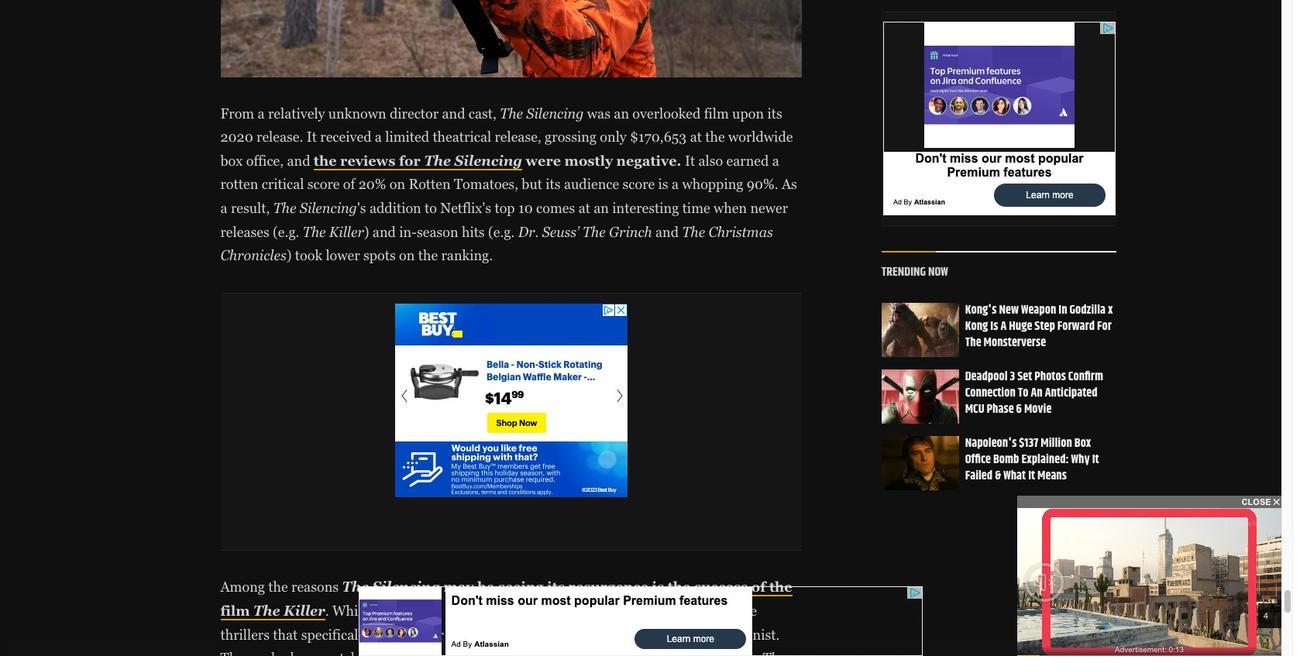 Task type: vqa. For each thing, say whether or not it's contained in the screenshot.
HAVE
yes



Task type: describe. For each thing, give the bounding box(es) containing it.
2 vertical spatial advertisement region
[[359, 587, 923, 656]]

season
[[417, 224, 458, 240]]

to
[[425, 200, 437, 216]]

much
[[445, 603, 480, 619]]

napoleon's
[[965, 434, 1017, 454]]

unknown
[[328, 105, 386, 121]]

it inside it also earned a rotten critical score of 20% on rotten tomatoes, but its audience score is a whopping 90%. as a result,
[[685, 152, 695, 169]]

profile
[[527, 603, 567, 619]]

in
[[1059, 301, 1067, 320]]

1 vertical spatial is
[[652, 579, 664, 595]]

godzilla and kong 1 image
[[882, 303, 959, 358]]

the inside the success of the film
[[769, 579, 792, 595]]

the up carried
[[602, 603, 622, 619]]

1 vertical spatial on
[[399, 247, 415, 264]]

specifically
[[301, 626, 369, 643]]

comes
[[536, 200, 575, 216]]

a
[[1001, 317, 1007, 336]]

only
[[600, 129, 627, 145]]

&
[[995, 466, 1001, 486]]

interesting
[[612, 200, 679, 216]]

set
[[1018, 368, 1032, 387]]

office,
[[246, 152, 284, 169]]

6
[[1016, 400, 1022, 419]]

ranking.
[[441, 247, 493, 264]]

an inside ''s addition to netflix's top 10 comes at an interesting time when newer releases (e.g.'
[[594, 200, 609, 216]]

to
[[1018, 384, 1029, 403]]

director
[[390, 105, 439, 121]]

huge
[[1009, 317, 1032, 336]]

the down received
[[314, 152, 337, 169]]

those
[[220, 650, 257, 656]]

was
[[587, 105, 611, 121]]

its for seeing
[[547, 579, 565, 595]]

deadpool 3 set photos confirm connection to an anticipated mcu phase 6 movie link
[[965, 368, 1103, 419]]

relatively
[[268, 105, 325, 121]]

the up the killer
[[268, 579, 288, 595]]

and inside was an overlooked film upon its 2020 release. it received a limited theatrical release, grossing only $170,653 at the worldwide box office, and
[[287, 152, 310, 169]]

silencing up latter
[[372, 579, 440, 595]]

deadpool
[[965, 368, 1008, 387]]

joaquin phoenix staring into the middle distance in napoleon 1 image
[[882, 437, 959, 491]]

killer for the killer
[[284, 603, 325, 619]]

and inside . while the latter is much higher profile than the 2020 movie, both are thrillers that specifically center their plot around a manhunt carried out by the protagonist. those who have watched and interacted with
[[377, 650, 400, 656]]

negative.
[[616, 152, 681, 169]]

addition
[[370, 200, 421, 216]]

is inside it also earned a rotten critical score of 20% on rotten tomatoes, but its audience score is a whopping 90%. as a result,
[[658, 176, 668, 192]]

worldwide
[[728, 129, 793, 145]]

success
[[694, 579, 748, 595]]

0 vertical spatial advertisement region
[[883, 22, 1115, 216]]

trending now
[[882, 263, 948, 283]]

the inside kong's new weapon in godzilla x kong is a huge step forward for the monsterverse
[[965, 333, 981, 353]]

the silencing
[[273, 200, 357, 216]]

the down critical
[[273, 200, 296, 216]]

around
[[475, 626, 519, 643]]

step
[[1035, 317, 1055, 336]]

1 vertical spatial )
[[286, 247, 292, 264]]

from a relatively unknown director and cast, the silencing
[[220, 105, 587, 121]]

tomatoes,
[[454, 176, 518, 192]]

monsterverse
[[984, 333, 1046, 353]]

are
[[738, 603, 757, 619]]

it right what
[[1028, 466, 1035, 486]]

0 vertical spatial )
[[364, 224, 369, 240]]

. while the latter is much higher profile than the 2020 movie, both are thrillers that specifically center their plot around a manhunt carried out by the protagonist. those who have watched and interacted with
[[220, 603, 780, 656]]

as
[[782, 176, 797, 192]]

for
[[399, 152, 421, 169]]

movie,
[[661, 603, 703, 619]]

the up release,
[[500, 105, 523, 121]]

the reviews for the silencing were mostly negative.
[[314, 152, 685, 169]]

and down interesting at top
[[656, 224, 679, 240]]

what
[[1004, 466, 1026, 486]]

protagonist.
[[705, 626, 780, 643]]

the christmas chronicles
[[220, 224, 773, 264]]

bomb
[[993, 450, 1019, 470]]

time
[[682, 200, 710, 216]]

2 score from the left
[[623, 176, 655, 192]]

may
[[444, 579, 474, 595]]

anticipated
[[1045, 384, 1098, 403]]

a inside was an overlooked film upon its 2020 release. it received a limited theatrical release, grossing only $170,653 at the worldwide box office, and
[[375, 129, 382, 145]]

1 score from the left
[[307, 176, 340, 192]]

that
[[273, 626, 298, 643]]

among
[[220, 579, 265, 595]]

lower
[[326, 247, 360, 264]]

kong's
[[965, 301, 997, 320]]

for
[[1097, 317, 1112, 336]]

newer
[[750, 200, 788, 216]]

an inside was an overlooked film upon its 2020 release. it received a limited theatrical release, grossing only $170,653 at the worldwide box office, and
[[614, 105, 629, 121]]

success of the film
[[220, 579, 792, 619]]

its inside it also earned a rotten critical score of 20% on rotten tomatoes, but its audience score is a whopping 90%. as a result,
[[546, 176, 561, 192]]

silencing up grossing
[[526, 105, 584, 121]]

at inside was an overlooked film upon its 2020 release. it received a limited theatrical release, grossing only $170,653 at the worldwide box office, and
[[690, 129, 702, 145]]

by
[[664, 626, 679, 643]]

means
[[1038, 466, 1067, 486]]

overlooked
[[633, 105, 701, 121]]

with
[[470, 650, 497, 656]]

a right 'from'
[[258, 105, 265, 121]]

deadpool (ryan reynolds) looking straight at the camera in deadpool 2 1 image
[[882, 370, 959, 424]]

limited
[[385, 129, 429, 145]]

grinch
[[609, 224, 652, 240]]

took
[[295, 247, 322, 264]]

close ✕
[[1242, 497, 1280, 507]]

rotten
[[409, 176, 451, 192]]

is inside . while the latter is much higher profile than the 2020 movie, both are thrillers that specifically center their plot around a manhunt carried out by the protagonist. those who have watched and interacted with
[[432, 603, 442, 619]]

who
[[261, 650, 287, 656]]

video player region
[[1017, 508, 1282, 656]]

grossing
[[545, 129, 597, 145]]

$137
[[1019, 434, 1039, 454]]

but
[[522, 176, 542, 192]]

kong
[[965, 317, 988, 336]]

million
[[1041, 434, 1072, 454]]

trending
[[882, 263, 926, 283]]

office
[[965, 450, 991, 470]]

1 vertical spatial advertisement region
[[395, 303, 627, 497]]

was an overlooked film upon its 2020 release. it received a limited theatrical release, grossing only $170,653 at the worldwide box office, and
[[220, 105, 793, 169]]



Task type: locate. For each thing, give the bounding box(es) containing it.
on up addition in the left of the page
[[390, 176, 405, 192]]

box
[[220, 152, 243, 169]]

an down audience at the left
[[594, 200, 609, 216]]

killer up lower
[[329, 224, 364, 240]]

score
[[307, 176, 340, 192], [623, 176, 655, 192]]

upon
[[732, 105, 764, 121]]

a
[[258, 105, 265, 121], [375, 129, 382, 145], [772, 152, 779, 169], [672, 176, 679, 192], [220, 200, 227, 216], [523, 626, 530, 643]]

killer for the killer ) and in-season hits (e.g. dr. seuss' the grinch and
[[329, 224, 364, 240]]

of up are at the bottom right
[[751, 579, 766, 595]]

and down center
[[377, 650, 400, 656]]

1 horizontal spatial )
[[364, 224, 369, 240]]

while
[[332, 603, 369, 619]]

chronicles
[[220, 247, 286, 264]]

nikolaj coster-waldau holds up a hunting rifle while playing rayburn in the silencing. image
[[220, 0, 802, 77]]

reviews
[[340, 152, 395, 169]]

$170,653
[[630, 129, 687, 145]]

film for success of the film
[[220, 603, 250, 619]]

the right by
[[682, 626, 702, 643]]

's addition to netflix's top 10 comes at an interesting time when newer releases (e.g.
[[220, 200, 788, 240]]

the inside was an overlooked film upon its 2020 release. it received a limited theatrical release, grossing only $170,653 at the worldwide box office, and
[[705, 129, 725, 145]]

carried
[[593, 626, 637, 643]]

the down the among the reasons
[[253, 603, 280, 619]]

at down audience at the left
[[579, 200, 590, 216]]

1 vertical spatial its
[[546, 176, 561, 192]]

at inside ''s addition to netflix's top 10 comes at an interesting time when newer releases (e.g.'
[[579, 200, 590, 216]]

a down "negative."
[[672, 176, 679, 192]]

its inside was an overlooked film upon its 2020 release. it received a limited theatrical release, grossing only $170,653 at the worldwide box office, and
[[767, 105, 782, 121]]

1 horizontal spatial killer
[[329, 224, 364, 240]]

score up the silencing
[[307, 176, 340, 192]]

0 vertical spatial its
[[767, 105, 782, 121]]

) down the 's
[[364, 224, 369, 240]]

film down among
[[220, 603, 250, 619]]

it left "also"
[[685, 152, 695, 169]]

the up rotten
[[424, 152, 451, 169]]

manhunt
[[533, 626, 590, 643]]

0 horizontal spatial )
[[286, 247, 292, 264]]

deadpool 3 set photos confirm connection to an anticipated mcu phase 6 movie
[[965, 368, 1103, 419]]

top
[[495, 200, 515, 216]]

0 horizontal spatial an
[[594, 200, 609, 216]]

1 vertical spatial killer
[[284, 603, 325, 619]]

0 vertical spatial killer
[[329, 224, 364, 240]]

explained:
[[1022, 450, 1069, 470]]

out
[[640, 626, 661, 643]]

a up reviews
[[375, 129, 382, 145]]

a left result,
[[220, 200, 227, 216]]

why
[[1071, 450, 1090, 470]]

spots
[[363, 247, 396, 264]]

it down relatively
[[307, 129, 317, 145]]

0 vertical spatial an
[[614, 105, 629, 121]]

the inside the christmas chronicles
[[682, 224, 705, 240]]

and left the in-
[[373, 224, 396, 240]]

plot
[[447, 626, 472, 643]]

1 vertical spatial at
[[579, 200, 590, 216]]

whopping
[[682, 176, 743, 192]]

it right "why"
[[1092, 450, 1099, 470]]

close ✕ button
[[1017, 496, 1282, 508]]

phase
[[987, 400, 1014, 419]]

score up interesting at top
[[623, 176, 655, 192]]

1 horizontal spatial of
[[751, 579, 766, 595]]

its up profile
[[547, 579, 565, 595]]

latter
[[395, 603, 428, 619]]

)
[[364, 224, 369, 240], [286, 247, 292, 264]]

the up 'movie,'
[[668, 579, 691, 595]]

seuss'
[[542, 224, 579, 240]]

the silencing may be seeing its resurgence is the
[[342, 579, 694, 595]]

silencing up lower
[[300, 200, 357, 216]]

is up 'movie,'
[[652, 579, 664, 595]]

3
[[1010, 368, 1015, 387]]

film
[[704, 105, 729, 121], [220, 603, 250, 619]]

0 horizontal spatial at
[[579, 200, 590, 216]]

the
[[500, 105, 523, 121], [424, 152, 451, 169], [273, 200, 296, 216], [303, 224, 326, 240], [583, 224, 606, 240], [682, 224, 705, 240], [965, 333, 981, 353], [342, 579, 369, 595], [253, 603, 280, 619]]

4
[[1264, 611, 1268, 621]]

an right was
[[614, 105, 629, 121]]

a up the "90%."
[[772, 152, 779, 169]]

on
[[390, 176, 405, 192], [399, 247, 415, 264]]

the up "also"
[[705, 129, 725, 145]]

photos
[[1035, 368, 1066, 387]]

seeing
[[498, 579, 544, 595]]

be
[[477, 579, 494, 595]]

from
[[220, 105, 254, 121]]

the down season
[[418, 247, 438, 264]]

✕
[[1274, 497, 1280, 507]]

) took lower spots on the ranking.
[[286, 247, 493, 264]]

2020 inside was an overlooked film upon its 2020 release. it received a limited theatrical release, grossing only $170,653 at the worldwide box office, and
[[220, 129, 253, 145]]

1 (e.g. from the left
[[273, 224, 299, 240]]

an
[[614, 105, 629, 121], [594, 200, 609, 216]]

0 vertical spatial on
[[390, 176, 405, 192]]

it inside was an overlooked film upon its 2020 release. it received a limited theatrical release, grossing only $170,653 at the worldwide box office, and
[[307, 129, 317, 145]]

netflix's
[[440, 200, 491, 216]]

the left the is
[[965, 333, 981, 353]]

audience
[[564, 176, 619, 192]]

silencing
[[526, 105, 584, 121], [454, 152, 522, 169], [300, 200, 357, 216], [372, 579, 440, 595]]

0 vertical spatial is
[[658, 176, 668, 192]]

kong's new weapon in godzilla x kong is a huge step forward for the monsterverse link
[[965, 301, 1113, 353]]

now
[[928, 263, 948, 283]]

advertisement: 0:13
[[1115, 645, 1184, 654]]

) left took
[[286, 247, 292, 264]]

have
[[290, 650, 319, 656]]

and up theatrical
[[442, 105, 465, 121]]

the right success
[[769, 579, 792, 595]]

in-
[[399, 224, 417, 240]]

the down time
[[682, 224, 705, 240]]

a right around
[[523, 626, 530, 643]]

received
[[320, 129, 372, 145]]

2020 up out
[[625, 603, 658, 619]]

1 vertical spatial 2020
[[625, 603, 658, 619]]

close
[[1242, 497, 1271, 507]]

a inside . while the latter is much higher profile than the 2020 movie, both are thrillers that specifically center their plot around a manhunt carried out by the protagonist. those who have watched and interacted with
[[523, 626, 530, 643]]

is up their
[[432, 603, 442, 619]]

critical
[[262, 176, 304, 192]]

(e.g. down top
[[488, 224, 515, 240]]

2020 inside . while the latter is much higher profile than the 2020 movie, both are thrillers that specifically center their plot around a manhunt carried out by the protagonist. those who have watched and interacted with
[[625, 603, 658, 619]]

0 vertical spatial of
[[343, 176, 355, 192]]

new
[[999, 301, 1019, 320]]

1 horizontal spatial an
[[614, 105, 629, 121]]

at up "also"
[[690, 129, 702, 145]]

the up center
[[372, 603, 392, 619]]

an
[[1031, 384, 1043, 403]]

1 horizontal spatial film
[[704, 105, 729, 121]]

napoleon's $137 million box office bomb explained: why it failed & what it means link
[[965, 434, 1099, 486]]

2020
[[220, 129, 253, 145], [625, 603, 658, 619]]

(e.g. inside ''s addition to netflix's top 10 comes at an interesting time when newer releases (e.g.'
[[273, 224, 299, 240]]

result,
[[231, 200, 270, 216]]

film for was an overlooked film upon its 2020 release. it received a limited theatrical release, grossing only $170,653 at the worldwide box office, and
[[704, 105, 729, 121]]

0 horizontal spatial film
[[220, 603, 250, 619]]

failed
[[965, 466, 993, 486]]

and up critical
[[287, 152, 310, 169]]

0 horizontal spatial of
[[343, 176, 355, 192]]

napoleon's $137 million box office bomb explained: why it failed & what it means
[[965, 434, 1099, 486]]

on down the in-
[[399, 247, 415, 264]]

1 vertical spatial film
[[220, 603, 250, 619]]

1 horizontal spatial (e.g.
[[488, 224, 515, 240]]

2020 down 'from'
[[220, 129, 253, 145]]

1 horizontal spatial at
[[690, 129, 702, 145]]

the up while
[[342, 579, 369, 595]]

mostly
[[565, 152, 613, 169]]

at
[[690, 129, 702, 145], [579, 200, 590, 216]]

is down "negative."
[[658, 176, 668, 192]]

0 horizontal spatial 2020
[[220, 129, 253, 145]]

its right the upon
[[767, 105, 782, 121]]

2 vertical spatial is
[[432, 603, 442, 619]]

2 vertical spatial its
[[547, 579, 565, 595]]

its right the "but"
[[546, 176, 561, 192]]

0 horizontal spatial (e.g.
[[273, 224, 299, 240]]

its for upon
[[767, 105, 782, 121]]

of inside it also earned a rotten critical score of 20% on rotten tomatoes, but its audience score is a whopping 90%. as a result,
[[343, 176, 355, 192]]

1 vertical spatial an
[[594, 200, 609, 216]]

were
[[526, 152, 561, 169]]

1 horizontal spatial 2020
[[625, 603, 658, 619]]

(e.g.
[[273, 224, 299, 240], [488, 224, 515, 240]]

kong's new weapon in godzilla x kong is a huge step forward for the monsterverse
[[965, 301, 1113, 353]]

0 vertical spatial 2020
[[220, 129, 253, 145]]

weapon
[[1021, 301, 1056, 320]]

0 vertical spatial film
[[704, 105, 729, 121]]

of left 20%
[[343, 176, 355, 192]]

advertisement region
[[883, 22, 1115, 216], [395, 303, 627, 497], [359, 587, 923, 656]]

(e.g. up took
[[273, 224, 299, 240]]

theatrical
[[433, 129, 491, 145]]

its
[[767, 105, 782, 121], [546, 176, 561, 192], [547, 579, 565, 595]]

silencing up tomatoes,
[[454, 152, 522, 169]]

on inside it also earned a rotten critical score of 20% on rotten tomatoes, but its audience score is a whopping 90%. as a result,
[[390, 176, 405, 192]]

film inside was an overlooked film upon its 2020 release. it received a limited theatrical release, grossing only $170,653 at the worldwide box office, and
[[704, 105, 729, 121]]

resurgence
[[568, 579, 649, 595]]

killer down "reasons"
[[284, 603, 325, 619]]

the right seuss'
[[583, 224, 606, 240]]

movie
[[1024, 400, 1052, 419]]

x
[[1108, 301, 1113, 320]]

1 horizontal spatial score
[[623, 176, 655, 192]]

film left the upon
[[704, 105, 729, 121]]

0 horizontal spatial killer
[[284, 603, 325, 619]]

1 vertical spatial of
[[751, 579, 766, 595]]

0 horizontal spatial score
[[307, 176, 340, 192]]

release.
[[257, 129, 303, 145]]

0 vertical spatial at
[[690, 129, 702, 145]]

higher
[[483, 603, 523, 619]]

it also earned a rotten critical score of 20% on rotten tomatoes, but its audience score is a whopping 90%. as a result,
[[220, 152, 797, 216]]

of inside the success of the film
[[751, 579, 766, 595]]

film inside the success of the film
[[220, 603, 250, 619]]

hits
[[462, 224, 485, 240]]

than
[[571, 603, 599, 619]]

the down the silencing
[[303, 224, 326, 240]]

2 (e.g. from the left
[[488, 224, 515, 240]]

is
[[658, 176, 668, 192], [652, 579, 664, 595], [432, 603, 442, 619]]

when
[[714, 200, 747, 216]]

among the reasons
[[220, 579, 342, 595]]



